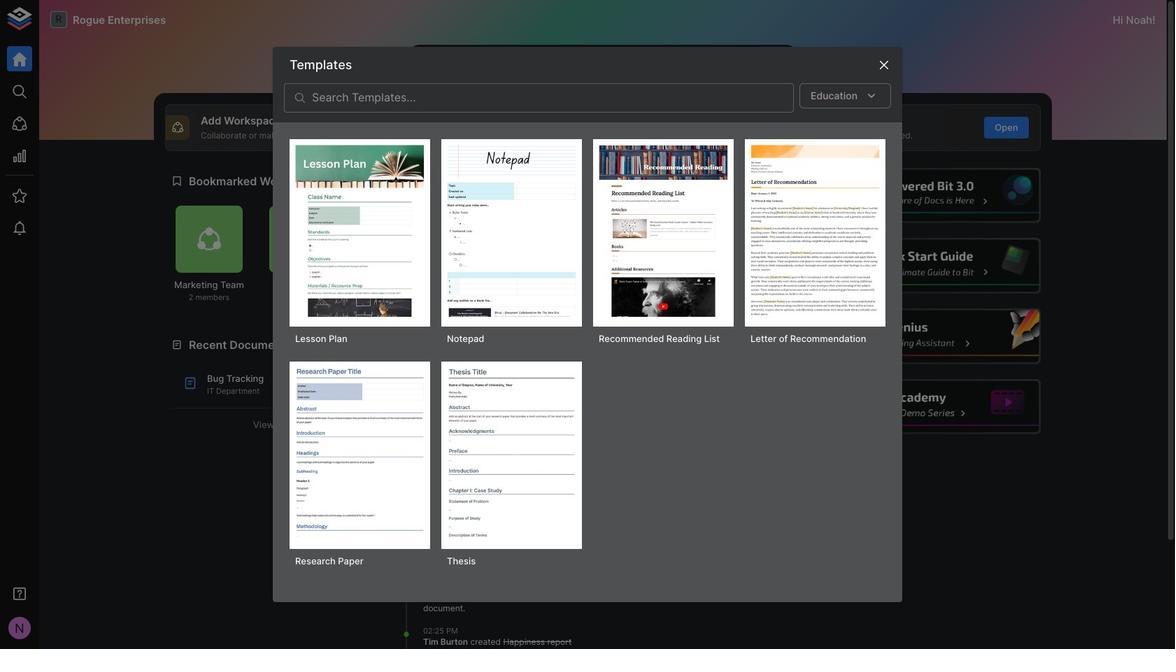 Task type: vqa. For each thing, say whether or not it's contained in the screenshot.
Dialog
yes



Task type: describe. For each thing, give the bounding box(es) containing it.
3 help image from the top
[[831, 309, 1041, 364]]

1 help image from the top
[[831, 168, 1041, 223]]

lesson plan image
[[295, 145, 425, 317]]

4 help image from the top
[[831, 379, 1041, 435]]

Search Templates... text field
[[312, 83, 794, 113]]



Task type: locate. For each thing, give the bounding box(es) containing it.
research paper image
[[295, 367, 425, 540]]

dialog
[[273, 47, 903, 603]]

thesis image
[[447, 367, 577, 540]]

notepad image
[[447, 145, 577, 317]]

2 help image from the top
[[831, 238, 1041, 294]]

letter of recommendation image
[[751, 145, 880, 317]]

recommended reading list image
[[599, 145, 729, 317]]

help image
[[831, 168, 1041, 223], [831, 238, 1041, 294], [831, 309, 1041, 364], [831, 379, 1041, 435]]



